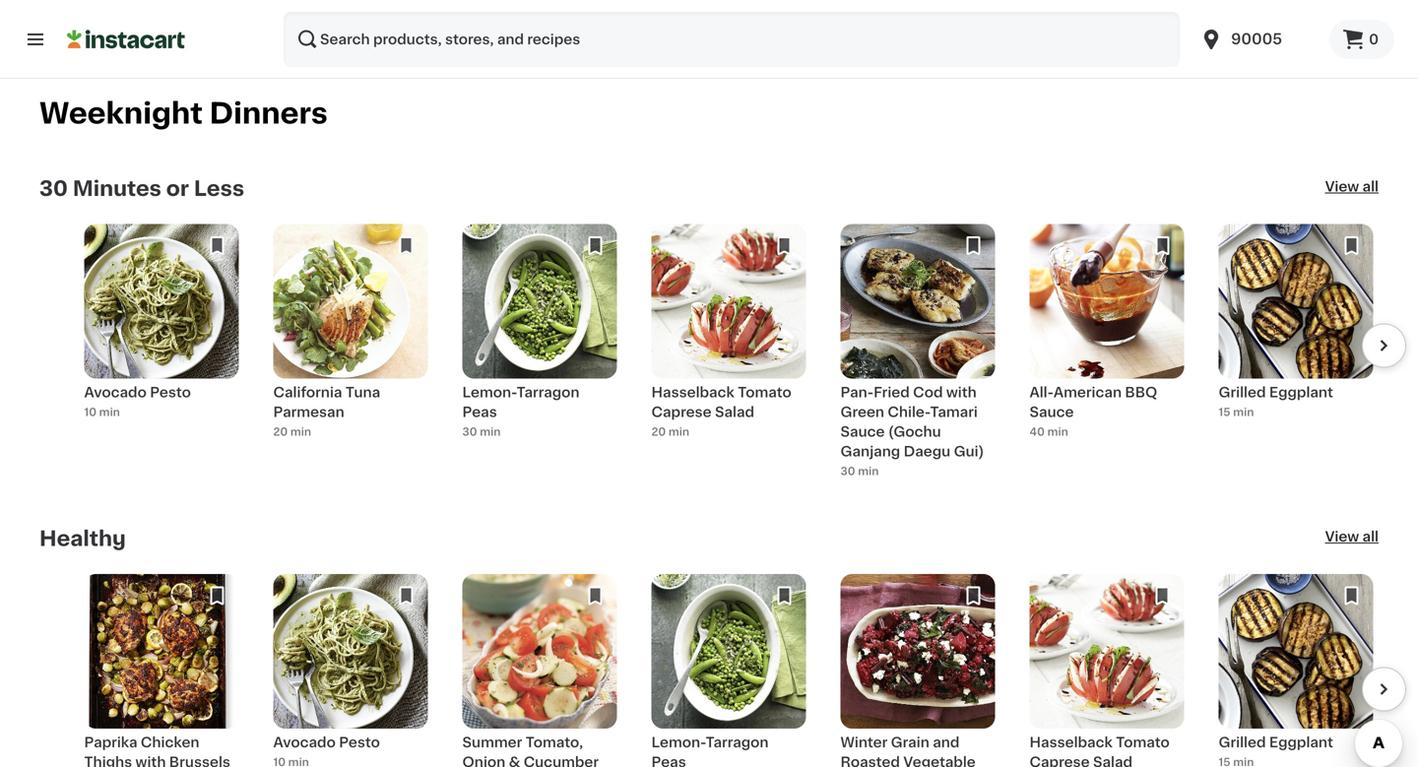 Task type: describe. For each thing, give the bounding box(es) containing it.
paprika chicken thighs with brussel link
[[84, 574, 239, 768]]

Search field
[[284, 12, 1180, 67]]

min for grilled eggplant
[[1234, 407, 1255, 418]]

min for hasselback tomato caprese salad
[[669, 427, 690, 437]]

paprika
[[84, 736, 137, 750]]

30 for lemon-tarragon peas
[[463, 427, 477, 437]]

daegu
[[904, 445, 951, 459]]

cod
[[914, 386, 943, 399]]

view all link for healthy
[[1326, 527, 1379, 551]]

american
[[1054, 386, 1122, 399]]

pan-
[[841, 386, 874, 399]]

tomato,
[[526, 736, 583, 750]]

0 vertical spatial 30
[[39, 178, 68, 199]]

avocado pesto link
[[273, 574, 428, 768]]

90005 button
[[1200, 12, 1318, 67]]

weeknight
[[39, 99, 203, 128]]

0
[[1370, 33, 1379, 46]]

10
[[84, 407, 97, 418]]

gui)
[[954, 445, 985, 459]]

pesto inside "link"
[[339, 736, 380, 750]]

20 min for hasselback tomato caprese salad
[[652, 427, 690, 437]]

recipe card group containing all-american bbq sauce
[[1030, 224, 1185, 466]]

less
[[194, 178, 244, 199]]

recipe card group containing pan-fried cod with green chile-tamari sauce (gochu ganjang daegu gui)
[[841, 224, 996, 480]]

20 for parmesan
[[273, 427, 288, 437]]

0 vertical spatial hasselback tomato caprese salad
[[652, 386, 792, 419]]

chicken
[[141, 736, 200, 750]]

30 for pan-fried cod with green chile-tamari sauce (gochu ganjang daegu gui)
[[841, 466, 856, 477]]

bbq
[[1126, 386, 1158, 399]]

0 horizontal spatial caprese
[[652, 405, 712, 419]]

min for avocado pesto
[[99, 407, 120, 418]]

0 button
[[1330, 20, 1395, 59]]

0 horizontal spatial pesto
[[150, 386, 191, 399]]

onion
[[463, 756, 506, 768]]

item carousel region for healthy
[[39, 574, 1407, 768]]

all for healthy
[[1363, 530, 1379, 544]]

instacart logo image
[[67, 28, 185, 51]]

summer tomato, onion & cucumbe link
[[463, 574, 617, 768]]

and
[[933, 736, 960, 750]]

recipe card group containing paprika chicken thighs with brussel
[[84, 574, 239, 768]]

hasselback tomato caprese salad link
[[1030, 574, 1185, 768]]

30 min for lemon-tarragon peas
[[463, 427, 501, 437]]

sauce inside pan-fried cod with green chile-tamari sauce (gochu ganjang daegu gui)
[[841, 425, 885, 439]]

california tuna parmesan
[[273, 386, 380, 419]]

grilled eggplant for healthy
[[1219, 736, 1334, 750]]

winter grain and roasted vegetabl link
[[841, 574, 996, 768]]

grilled for 30 minutes or less
[[1219, 386, 1267, 399]]

lemon-tarragon peas link
[[652, 574, 806, 768]]

1 vertical spatial hasselback tomato caprese salad
[[1030, 736, 1170, 768]]

all for 30 minutes or less
[[1363, 180, 1379, 194]]

min for california tuna parmesan
[[291, 427, 311, 437]]

pan-fried cod with green chile-tamari sauce (gochu ganjang daegu gui)
[[841, 386, 985, 459]]

0 vertical spatial lemon-tarragon peas
[[463, 386, 580, 419]]

california
[[273, 386, 342, 399]]

eggplant for 30 minutes or less
[[1270, 386, 1334, 399]]

0 vertical spatial avocado
[[84, 386, 147, 399]]

tuna
[[346, 386, 380, 399]]

grilled eggplant link
[[1219, 574, 1374, 768]]

0 horizontal spatial peas
[[463, 405, 497, 419]]

90005
[[1232, 32, 1283, 46]]

view all for 30 minutes or less
[[1326, 180, 1379, 194]]

1 horizontal spatial lemon-tarragon peas
[[652, 736, 769, 768]]

roasted
[[841, 756, 901, 768]]

recipe card group containing california tuna parmesan
[[273, 224, 428, 466]]

summer tomato, onion & cucumbe
[[463, 736, 599, 768]]

40 min
[[1030, 427, 1069, 437]]

sauce inside all-american bbq sauce
[[1030, 405, 1075, 419]]

avocado pesto inside the "avocado pesto" "link"
[[273, 736, 380, 750]]



Task type: vqa. For each thing, say whether or not it's contained in the screenshot.


Task type: locate. For each thing, give the bounding box(es) containing it.
10 min
[[84, 407, 120, 418]]

view all
[[1326, 180, 1379, 194], [1326, 530, 1379, 544]]

90005 button
[[1188, 12, 1330, 67]]

0 vertical spatial eggplant
[[1270, 386, 1334, 399]]

1 horizontal spatial tarragon
[[706, 736, 769, 750]]

2 view from the top
[[1326, 530, 1360, 544]]

sauce down green
[[841, 425, 885, 439]]

1 vertical spatial grilled
[[1219, 736, 1267, 750]]

2 grilled eggplant from the top
[[1219, 736, 1334, 750]]

0 vertical spatial grilled eggplant
[[1219, 386, 1334, 399]]

grilled eggplant inside grilled eggplant link
[[1219, 736, 1334, 750]]

1 horizontal spatial salad
[[1094, 756, 1133, 768]]

0 horizontal spatial tomato
[[738, 386, 792, 399]]

all-
[[1030, 386, 1054, 399]]

min for pan-fried cod with green chile-tamari sauce (gochu ganjang daegu gui)
[[858, 466, 879, 477]]

2 grilled from the top
[[1219, 736, 1267, 750]]

0 horizontal spatial salad
[[715, 405, 755, 419]]

sauce up 40 min
[[1030, 405, 1075, 419]]

2 20 from the left
[[652, 427, 666, 437]]

tamari
[[931, 405, 978, 419]]

0 vertical spatial pesto
[[150, 386, 191, 399]]

view for 30 minutes or less
[[1326, 180, 1360, 194]]

with for cod
[[947, 386, 977, 399]]

30 inside the recipe card group
[[841, 466, 856, 477]]

view all link
[[1326, 177, 1379, 200], [1326, 527, 1379, 551]]

0 vertical spatial view all link
[[1326, 177, 1379, 200]]

item carousel region containing avocado pesto
[[39, 224, 1407, 480]]

0 horizontal spatial hasselback tomato caprese salad
[[652, 386, 792, 419]]

grilled eggplant
[[1219, 386, 1334, 399], [1219, 736, 1334, 750]]

1 vertical spatial pesto
[[339, 736, 380, 750]]

1 horizontal spatial peas
[[652, 756, 687, 768]]

0 vertical spatial peas
[[463, 405, 497, 419]]

fried
[[874, 386, 910, 399]]

green
[[841, 405, 885, 419]]

15
[[1219, 407, 1231, 418]]

20 min inside the recipe card group
[[273, 427, 311, 437]]

min for lemon-tarragon peas
[[480, 427, 501, 437]]

1 view from the top
[[1326, 180, 1360, 194]]

1 vertical spatial avocado pesto
[[273, 736, 380, 750]]

1 eggplant from the top
[[1270, 386, 1334, 399]]

0 horizontal spatial avocado
[[84, 386, 147, 399]]

30 min for pan-fried cod with green chile-tamari sauce (gochu ganjang daegu gui)
[[841, 466, 879, 477]]

0 vertical spatial salad
[[715, 405, 755, 419]]

0 horizontal spatial 20 min
[[273, 427, 311, 437]]

2 all from the top
[[1363, 530, 1379, 544]]

eggplant for healthy
[[1270, 736, 1334, 750]]

1 vertical spatial 30 min
[[841, 466, 879, 477]]

1 view all link from the top
[[1326, 177, 1379, 200]]

item carousel region
[[39, 224, 1407, 480], [39, 574, 1407, 768]]

pesto
[[150, 386, 191, 399], [339, 736, 380, 750]]

1 vertical spatial eggplant
[[1270, 736, 1334, 750]]

healthy
[[39, 528, 126, 549]]

2 view all link from the top
[[1326, 527, 1379, 551]]

grilled
[[1219, 386, 1267, 399], [1219, 736, 1267, 750]]

1 horizontal spatial avocado pesto
[[273, 736, 380, 750]]

&
[[509, 756, 521, 768]]

1 vertical spatial 30
[[463, 427, 477, 437]]

1 vertical spatial avocado
[[273, 736, 336, 750]]

avocado
[[84, 386, 147, 399], [273, 736, 336, 750]]

0 horizontal spatial 20
[[273, 427, 288, 437]]

min
[[99, 407, 120, 418], [1234, 407, 1255, 418], [291, 427, 311, 437], [480, 427, 501, 437], [669, 427, 690, 437], [1048, 427, 1069, 437], [858, 466, 879, 477]]

1 horizontal spatial 20 min
[[652, 427, 690, 437]]

1 horizontal spatial caprese
[[1030, 756, 1090, 768]]

1 vertical spatial with
[[136, 756, 166, 768]]

avocado inside "link"
[[273, 736, 336, 750]]

ganjang
[[841, 445, 901, 459]]

1 vertical spatial sauce
[[841, 425, 885, 439]]

1 vertical spatial lemon-
[[652, 736, 706, 750]]

summer
[[463, 736, 523, 750]]

lemon-tarragon peas
[[463, 386, 580, 419], [652, 736, 769, 768]]

0 vertical spatial view
[[1326, 180, 1360, 194]]

1 view all from the top
[[1326, 180, 1379, 194]]

item carousel region containing paprika chicken thighs with brussel
[[39, 574, 1407, 768]]

grilled for healthy
[[1219, 736, 1267, 750]]

lemon-
[[463, 386, 517, 399], [652, 736, 706, 750]]

0 horizontal spatial lemon-tarragon peas
[[463, 386, 580, 419]]

with inside pan-fried cod with green chile-tamari sauce (gochu ganjang daegu gui)
[[947, 386, 977, 399]]

1 vertical spatial tomato
[[1117, 736, 1170, 750]]

1 vertical spatial view all link
[[1326, 527, 1379, 551]]

None search field
[[284, 12, 1180, 67]]

0 horizontal spatial lemon-
[[463, 386, 517, 399]]

view all for healthy
[[1326, 530, 1379, 544]]

0 horizontal spatial sauce
[[841, 425, 885, 439]]

1 horizontal spatial avocado
[[273, 736, 336, 750]]

avocado pesto
[[84, 386, 191, 399], [273, 736, 380, 750]]

1 grilled eggplant from the top
[[1219, 386, 1334, 399]]

1 vertical spatial view
[[1326, 530, 1360, 544]]

20
[[273, 427, 288, 437], [652, 427, 666, 437]]

recipe card group containing summer tomato, onion & cucumbe
[[463, 574, 617, 768]]

30 minutes or less
[[39, 178, 244, 199]]

0 horizontal spatial avocado pesto
[[84, 386, 191, 399]]

1 horizontal spatial lemon-
[[652, 736, 706, 750]]

0 vertical spatial view all
[[1326, 180, 1379, 194]]

all
[[1363, 180, 1379, 194], [1363, 530, 1379, 544]]

2 eggplant from the top
[[1270, 736, 1334, 750]]

with for thighs
[[136, 756, 166, 768]]

tomato inside the hasselback tomato caprese salad link
[[1117, 736, 1170, 750]]

grain
[[891, 736, 930, 750]]

caprese
[[652, 405, 712, 419], [1030, 756, 1090, 768]]

2 item carousel region from the top
[[39, 574, 1407, 768]]

1 horizontal spatial 30 min
[[841, 466, 879, 477]]

1 vertical spatial lemon-tarragon peas
[[652, 736, 769, 768]]

1 vertical spatial grilled eggplant
[[1219, 736, 1334, 750]]

view
[[1326, 180, 1360, 194], [1326, 530, 1360, 544]]

1 horizontal spatial sauce
[[1030, 405, 1075, 419]]

min for all-american bbq sauce
[[1048, 427, 1069, 437]]

0 vertical spatial all
[[1363, 180, 1379, 194]]

1 horizontal spatial 20
[[652, 427, 666, 437]]

1 all from the top
[[1363, 180, 1379, 194]]

2 view all from the top
[[1326, 530, 1379, 544]]

with
[[947, 386, 977, 399], [136, 756, 166, 768]]

1 vertical spatial hasselback
[[1030, 736, 1113, 750]]

1 20 from the left
[[273, 427, 288, 437]]

2 vertical spatial 30
[[841, 466, 856, 477]]

recipe card group
[[84, 224, 239, 466], [273, 224, 428, 466], [463, 224, 617, 466], [652, 224, 806, 466], [841, 224, 996, 480], [1030, 224, 1185, 466], [1219, 224, 1374, 466], [84, 574, 239, 768], [273, 574, 428, 768], [463, 574, 617, 768], [652, 574, 806, 768], [841, 574, 996, 768], [1030, 574, 1185, 768], [1219, 574, 1374, 768]]

with up tamari
[[947, 386, 977, 399]]

hasselback
[[652, 386, 735, 399], [1030, 736, 1113, 750]]

1 vertical spatial caprese
[[1030, 756, 1090, 768]]

1 horizontal spatial 30
[[463, 427, 477, 437]]

1 vertical spatial tarragon
[[706, 736, 769, 750]]

all-american bbq sauce
[[1030, 386, 1158, 419]]

0 horizontal spatial 30
[[39, 178, 68, 199]]

20 for caprese
[[652, 427, 666, 437]]

2 20 min from the left
[[652, 427, 690, 437]]

30
[[39, 178, 68, 199], [463, 427, 477, 437], [841, 466, 856, 477]]

chile-
[[888, 405, 931, 419]]

dinners
[[210, 99, 328, 128]]

1 20 min from the left
[[273, 427, 311, 437]]

recipe card group containing winter grain and roasted vegetabl
[[841, 574, 996, 768]]

0 horizontal spatial tarragon
[[517, 386, 580, 399]]

0 vertical spatial grilled
[[1219, 386, 1267, 399]]

1 horizontal spatial hasselback tomato caprese salad
[[1030, 736, 1170, 768]]

1 item carousel region from the top
[[39, 224, 1407, 480]]

0 vertical spatial lemon-
[[463, 386, 517, 399]]

1 vertical spatial item carousel region
[[39, 574, 1407, 768]]

1 vertical spatial peas
[[652, 756, 687, 768]]

weeknight dinners
[[39, 99, 328, 128]]

1 horizontal spatial hasselback
[[1030, 736, 1113, 750]]

30 min
[[463, 427, 501, 437], [841, 466, 879, 477]]

minutes
[[73, 178, 162, 199]]

0 vertical spatial caprese
[[652, 405, 712, 419]]

20 min for california tuna parmesan
[[273, 427, 311, 437]]

paprika chicken thighs with brussel
[[84, 736, 230, 768]]

peas
[[463, 405, 497, 419], [652, 756, 687, 768]]

0 vertical spatial hasselback
[[652, 386, 735, 399]]

1 horizontal spatial with
[[947, 386, 977, 399]]

eggplant
[[1270, 386, 1334, 399], [1270, 736, 1334, 750]]

1 horizontal spatial tomato
[[1117, 736, 1170, 750]]

0 vertical spatial item carousel region
[[39, 224, 1407, 480]]

sauce
[[1030, 405, 1075, 419], [841, 425, 885, 439]]

20 inside the recipe card group
[[273, 427, 288, 437]]

0 vertical spatial avocado pesto
[[84, 386, 191, 399]]

0 horizontal spatial with
[[136, 756, 166, 768]]

0 vertical spatial with
[[947, 386, 977, 399]]

0 vertical spatial tomato
[[738, 386, 792, 399]]

1 grilled from the top
[[1219, 386, 1267, 399]]

1 vertical spatial salad
[[1094, 756, 1133, 768]]

1 vertical spatial all
[[1363, 530, 1379, 544]]

with inside paprika chicken thighs with brussel
[[136, 756, 166, 768]]

grilled eggplant for 30 minutes or less
[[1219, 386, 1334, 399]]

1 horizontal spatial pesto
[[339, 736, 380, 750]]

salad
[[715, 405, 755, 419], [1094, 756, 1133, 768]]

0 vertical spatial 30 min
[[463, 427, 501, 437]]

thighs
[[84, 756, 132, 768]]

2 horizontal spatial 30
[[841, 466, 856, 477]]

20 min
[[273, 427, 311, 437], [652, 427, 690, 437]]

view all link for 30 minutes or less
[[1326, 177, 1379, 200]]

hasselback tomato caprese salad
[[652, 386, 792, 419], [1030, 736, 1170, 768]]

0 vertical spatial sauce
[[1030, 405, 1075, 419]]

or
[[166, 178, 189, 199]]

1 vertical spatial view all
[[1326, 530, 1379, 544]]

0 horizontal spatial 30 min
[[463, 427, 501, 437]]

(gochu
[[889, 425, 942, 439]]

winter grain and roasted vegetabl
[[841, 736, 976, 768]]

0 vertical spatial tarragon
[[517, 386, 580, 399]]

winter
[[841, 736, 888, 750]]

parmesan
[[273, 405, 345, 419]]

tarragon
[[517, 386, 580, 399], [706, 736, 769, 750]]

40
[[1030, 427, 1045, 437]]

0 horizontal spatial hasselback
[[652, 386, 735, 399]]

30 min inside the recipe card group
[[841, 466, 879, 477]]

tomato
[[738, 386, 792, 399], [1117, 736, 1170, 750]]

view for healthy
[[1326, 530, 1360, 544]]

with down chicken
[[136, 756, 166, 768]]

15 min
[[1219, 407, 1255, 418]]

item carousel region for 30 minutes or less
[[39, 224, 1407, 480]]



